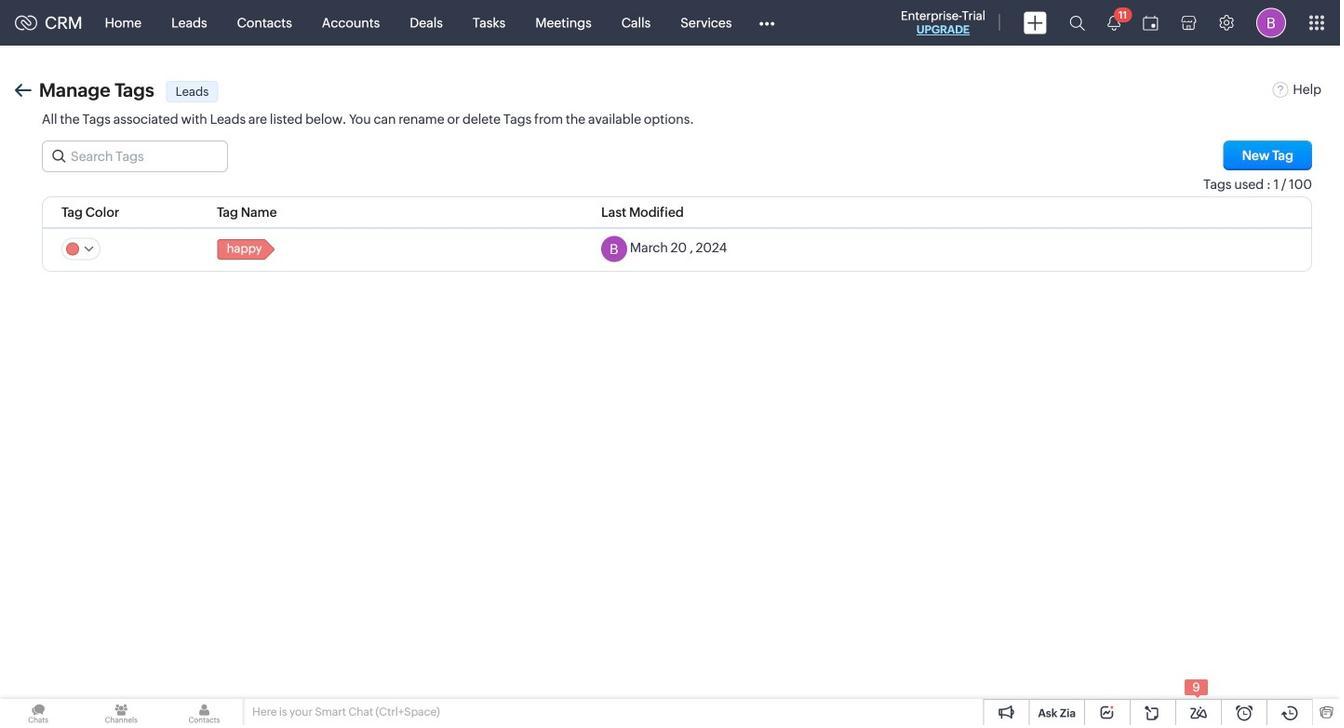 Task type: describe. For each thing, give the bounding box(es) containing it.
create menu element
[[1013, 0, 1058, 45]]

channels image
[[83, 699, 160, 725]]

create menu image
[[1024, 12, 1047, 34]]

profile element
[[1245, 0, 1298, 45]]

calendar image
[[1143, 15, 1159, 30]]

contacts image
[[166, 699, 243, 725]]

signals element
[[1097, 0, 1132, 46]]



Task type: locate. For each thing, give the bounding box(es) containing it.
Other Modules field
[[747, 8, 787, 38]]

chats image
[[0, 699, 77, 725]]

logo image
[[15, 15, 37, 30]]

Search Tags text field
[[43, 141, 227, 171]]

search image
[[1070, 15, 1085, 31]]

profile image
[[1257, 8, 1286, 38]]

search element
[[1058, 0, 1097, 46]]



Task type: vqa. For each thing, say whether or not it's contained in the screenshot.
"size" image at the top right
no



